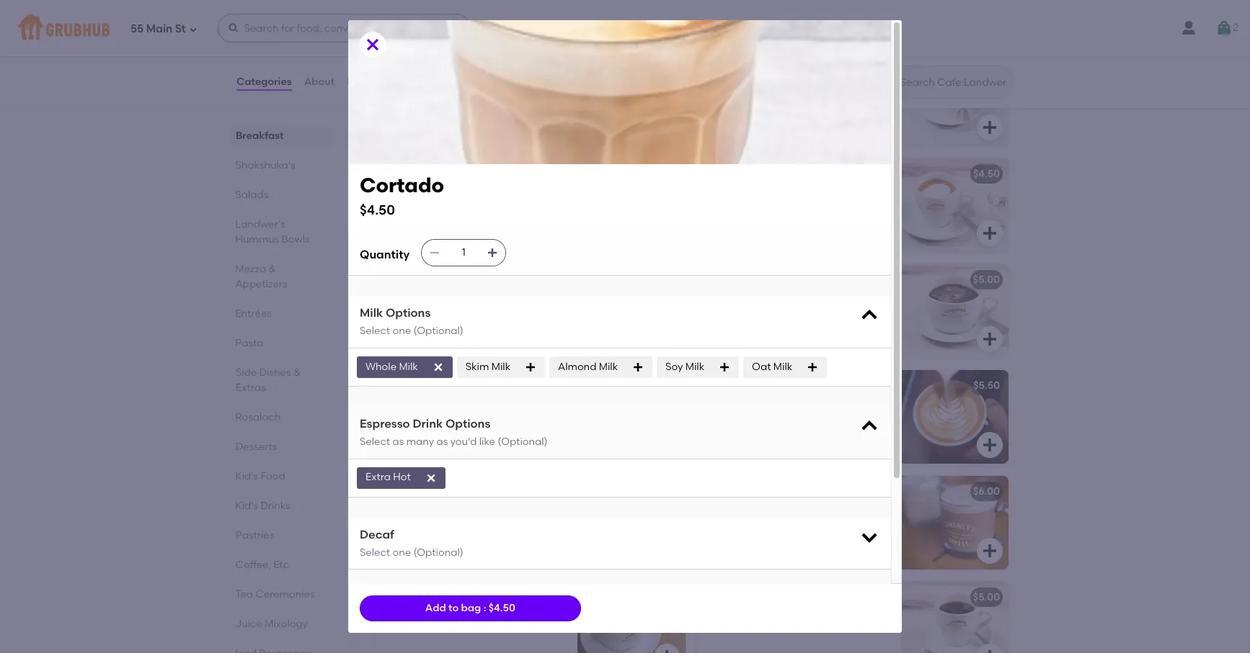 Task type: describe. For each thing, give the bounding box(es) containing it.
desserts tab
[[236, 440, 326, 455]]

$5.00 for americano large
[[973, 274, 1000, 286]]

kid's drinks
[[236, 500, 291, 513]]

latte image
[[901, 477, 1009, 570]]

whole milk
[[366, 361, 418, 373]]

select inside decaf select one (optional)
[[360, 547, 390, 560]]

drinks
[[261, 500, 291, 513]]

milk for oat milk
[[773, 361, 792, 373]]

$4.50 inside cortado $4.50
[[360, 202, 395, 218]]

entrées tab
[[236, 306, 326, 322]]

55
[[130, 22, 143, 35]]

whole
[[366, 361, 397, 373]]

cappuccino large image
[[578, 477, 686, 570]]

you'd
[[450, 436, 477, 449]]

(optional) inside milk options select one (optional)
[[413, 325, 463, 338]]

reviews
[[347, 76, 387, 88]]

soy milk
[[666, 361, 704, 373]]

2 button
[[1216, 15, 1239, 41]]

side
[[236, 367, 257, 379]]

skim
[[466, 361, 489, 373]]

rosalach
[[236, 412, 281, 424]]

:
[[484, 603, 486, 615]]

milk for whole milk
[[399, 361, 418, 373]]

1 horizontal spatial coffee, etc
[[371, 19, 455, 37]]

Search Cafe Landwer search field
[[899, 76, 1009, 89]]

ceremonies
[[256, 589, 315, 601]]

single for macchiato single
[[439, 168, 469, 180]]

salads
[[236, 189, 269, 201]]

landwer's hummus bowls tab
[[236, 217, 326, 247]]

oat milk
[[752, 361, 792, 373]]

main
[[146, 22, 172, 35]]

pasta
[[236, 337, 264, 350]]

$3.50
[[651, 62, 677, 74]]

americano for americano large
[[706, 274, 761, 286]]

2 as from the left
[[437, 436, 448, 449]]

juice mixology tab
[[236, 617, 326, 632]]

entrées
[[236, 308, 272, 320]]

side dishes & extras
[[236, 367, 301, 394]]

decaf
[[360, 528, 394, 542]]

& inside mezza & appetizers
[[269, 263, 276, 275]]

hot
[[393, 472, 411, 484]]

kid's food
[[236, 471, 286, 483]]

coffee, etc inside coffee, etc tab
[[236, 559, 290, 572]]

mezza & appetizers tab
[[236, 262, 326, 292]]

juice mixology
[[236, 619, 308, 631]]

extra
[[366, 472, 391, 484]]

milk for skim milk
[[491, 361, 510, 373]]

(optional) inside espresso drink options select as many as you'd like (optional)
[[498, 436, 548, 449]]

milk inside milk options select one (optional)
[[360, 306, 383, 320]]

single for espresso single
[[429, 62, 459, 74]]

one inside milk options select one (optional)
[[393, 325, 411, 338]]

double for espresso double
[[752, 62, 787, 74]]

breakfast
[[236, 130, 284, 142]]

large for cappuccino large
[[447, 486, 476, 498]]

decaf select one (optional)
[[360, 528, 463, 560]]

double for macchiato double
[[762, 168, 797, 180]]

add
[[425, 603, 446, 615]]

etc inside coffee, etc tab
[[274, 559, 290, 572]]

extras
[[236, 382, 266, 394]]

& inside side dishes & extras
[[293, 367, 301, 379]]

many
[[406, 436, 434, 449]]

mezza
[[236, 263, 266, 275]]

macchiato for macchiato single
[[383, 168, 436, 180]]

hummus
[[236, 234, 280, 246]]

cappuccino large
[[383, 486, 476, 498]]

2
[[1233, 22, 1239, 34]]

macchiato single image
[[578, 159, 686, 252]]

americano large
[[706, 274, 792, 286]]

one inside decaf select one (optional)
[[393, 547, 411, 560]]

0 vertical spatial coffee,
[[371, 19, 427, 37]]

add to bag : $4.50
[[425, 603, 515, 615]]

coffee, inside tab
[[236, 559, 271, 572]]

$6.00 for latte image
[[973, 486, 1000, 498]]

$5.00 inside button
[[973, 592, 1000, 604]]

kid's for kid's drinks
[[236, 500, 259, 513]]

milk for almond milk
[[599, 361, 618, 373]]

macchiato for macchiato double
[[706, 168, 759, 180]]

espresso for drink
[[360, 417, 410, 431]]

like
[[479, 436, 495, 449]]

milk options select one (optional)
[[360, 306, 463, 338]]

latte for latte large
[[383, 592, 409, 604]]



Task type: locate. For each thing, give the bounding box(es) containing it.
espresso up reviews
[[383, 62, 426, 74]]

bag
[[461, 603, 481, 615]]

one down decaf
[[393, 547, 411, 560]]

latte large
[[383, 592, 440, 604]]

1 $6.00 from the left
[[650, 486, 677, 498]]

milk for soy milk
[[685, 361, 704, 373]]

1 horizontal spatial options
[[445, 417, 490, 431]]

cortado for cortado $4.50
[[360, 173, 444, 198]]

kid's for kid's food
[[236, 471, 259, 483]]

large for americano large
[[763, 274, 792, 286]]

2 select from the top
[[360, 436, 390, 449]]

etc up espresso single
[[431, 19, 455, 37]]

0 horizontal spatial cappuccino
[[383, 486, 444, 498]]

& right 'dishes' at the left bottom of the page
[[293, 367, 301, 379]]

milk right soy
[[685, 361, 704, 373]]

quantity
[[360, 248, 410, 262]]

2 vertical spatial (optional)
[[413, 547, 463, 560]]

1 horizontal spatial etc
[[431, 19, 455, 37]]

bowls
[[282, 234, 310, 246]]

large inside button
[[411, 592, 440, 604]]

0 vertical spatial etc
[[431, 19, 455, 37]]

0 vertical spatial large
[[763, 274, 792, 286]]

1 vertical spatial cappuccino
[[383, 486, 444, 498]]

house blend coffee - drip coffee image
[[901, 583, 1009, 654]]

1 select from the top
[[360, 325, 390, 338]]

mixology
[[265, 619, 308, 631]]

1 one from the top
[[393, 325, 411, 338]]

options up whole milk at the left bottom of page
[[386, 306, 431, 320]]

0 horizontal spatial coffee, etc
[[236, 559, 290, 572]]

0 vertical spatial cappuccino
[[706, 380, 767, 392]]

shakshuka's tab
[[236, 158, 326, 173]]

americano image
[[578, 265, 686, 358]]

$5.00
[[650, 274, 677, 286], [973, 274, 1000, 286], [973, 592, 1000, 604]]

tea ceremonies tab
[[236, 588, 326, 603]]

rosalach tab
[[236, 410, 326, 425]]

$6.00
[[650, 486, 677, 498], [973, 486, 1000, 498]]

&
[[269, 263, 276, 275], [293, 367, 301, 379]]

& up "appetizers" in the top of the page
[[269, 263, 276, 275]]

cortado
[[360, 173, 444, 198], [383, 380, 425, 392]]

kid's food tab
[[236, 469, 326, 484]]

2 vertical spatial select
[[360, 547, 390, 560]]

desserts
[[236, 441, 277, 453]]

coffee, etc down pastries
[[236, 559, 290, 572]]

kid's drinks tab
[[236, 499, 326, 514]]

side dishes & extras tab
[[236, 366, 326, 396]]

(optional) right like
[[498, 436, 548, 449]]

espresso for double
[[706, 62, 749, 74]]

extra hot
[[366, 472, 411, 484]]

options inside espresso drink options select as many as you'd like (optional)
[[445, 417, 490, 431]]

main navigation navigation
[[0, 0, 1250, 56]]

svg image
[[228, 22, 239, 34], [189, 25, 197, 34], [364, 36, 381, 53], [658, 225, 676, 242], [981, 225, 999, 242], [429, 247, 441, 259], [487, 247, 498, 259], [859, 306, 880, 326], [432, 362, 444, 373], [807, 362, 818, 373], [859, 417, 880, 437], [425, 473, 437, 484], [859, 527, 880, 548]]

espresso double image
[[901, 53, 1009, 146]]

1 vertical spatial latte
[[383, 592, 409, 604]]

shakshuka's
[[236, 159, 296, 172]]

select inside espresso drink options select as many as you'd like (optional)
[[360, 436, 390, 449]]

st
[[175, 22, 186, 35]]

tab
[[236, 647, 326, 654]]

as
[[393, 436, 404, 449], [437, 436, 448, 449]]

latte inside latte large button
[[383, 592, 409, 604]]

1 horizontal spatial latte
[[706, 486, 732, 498]]

0 vertical spatial coffee, etc
[[371, 19, 455, 37]]

0 horizontal spatial large
[[411, 592, 440, 604]]

1 americano from the left
[[383, 274, 438, 286]]

0 horizontal spatial macchiato
[[383, 168, 436, 180]]

1 kid's from the top
[[236, 471, 259, 483]]

1 as from the left
[[393, 436, 404, 449]]

cappuccino for cappuccino large
[[383, 486, 444, 498]]

drink
[[413, 417, 443, 431]]

latte
[[706, 486, 732, 498], [383, 592, 409, 604]]

almond
[[558, 361, 597, 373]]

select down decaf
[[360, 547, 390, 560]]

55 main st
[[130, 22, 186, 35]]

macchiato double
[[706, 168, 797, 180]]

to
[[448, 603, 459, 615]]

cappuccino
[[706, 380, 767, 392], [383, 486, 444, 498]]

0 vertical spatial single
[[429, 62, 459, 74]]

food
[[261, 471, 286, 483]]

macchiato
[[383, 168, 436, 180], [706, 168, 759, 180]]

$5.00 for americano
[[650, 274, 677, 286]]

latte large button
[[374, 583, 686, 654]]

espresso single image
[[578, 53, 686, 146]]

1 macchiato from the left
[[383, 168, 436, 180]]

2 one from the top
[[393, 547, 411, 560]]

$4.00
[[973, 62, 1000, 74]]

0 vertical spatial double
[[752, 62, 787, 74]]

options inside milk options select one (optional)
[[386, 306, 431, 320]]

1 vertical spatial options
[[445, 417, 490, 431]]

Input item quantity number field
[[448, 240, 480, 266]]

0 vertical spatial select
[[360, 325, 390, 338]]

3 select from the top
[[360, 547, 390, 560]]

espresso for single
[[383, 62, 426, 74]]

(optional) up latte large
[[413, 547, 463, 560]]

1 horizontal spatial large
[[447, 486, 476, 498]]

0 vertical spatial kid's
[[236, 471, 259, 483]]

pasta tab
[[236, 336, 326, 351]]

one up whole milk at the left bottom of page
[[393, 325, 411, 338]]

1 horizontal spatial americano
[[706, 274, 761, 286]]

cappuccino for cappuccino
[[706, 380, 767, 392]]

select inside milk options select one (optional)
[[360, 325, 390, 338]]

cortado down whole milk at the left bottom of page
[[383, 380, 425, 392]]

salads tab
[[236, 187, 326, 203]]

espresso double
[[706, 62, 787, 74]]

cortado up quantity
[[360, 173, 444, 198]]

select
[[360, 325, 390, 338], [360, 436, 390, 449], [360, 547, 390, 560]]

about
[[304, 76, 335, 88]]

juice
[[236, 619, 263, 631]]

1 vertical spatial etc
[[274, 559, 290, 572]]

coffee, etc
[[371, 19, 455, 37], [236, 559, 290, 572]]

2 vertical spatial large
[[411, 592, 440, 604]]

0 horizontal spatial $6.00
[[650, 486, 677, 498]]

1 vertical spatial kid's
[[236, 500, 259, 513]]

1 vertical spatial select
[[360, 436, 390, 449]]

0 vertical spatial &
[[269, 263, 276, 275]]

landwer's
[[236, 218, 286, 231]]

coffee, up espresso single
[[371, 19, 427, 37]]

tea
[[236, 589, 253, 601]]

options up you'd
[[445, 417, 490, 431]]

cappuccino down hot
[[383, 486, 444, 498]]

kid's inside kid's food tab
[[236, 471, 259, 483]]

1 vertical spatial &
[[293, 367, 301, 379]]

2 kid's from the top
[[236, 500, 259, 513]]

0 horizontal spatial coffee,
[[236, 559, 271, 572]]

milk
[[360, 306, 383, 320], [399, 361, 418, 373], [491, 361, 510, 373], [599, 361, 618, 373], [685, 361, 704, 373], [773, 361, 792, 373]]

0 horizontal spatial options
[[386, 306, 431, 320]]

espresso inside espresso drink options select as many as you'd like (optional)
[[360, 417, 410, 431]]

1 vertical spatial coffee, etc
[[236, 559, 290, 572]]

as left many at the bottom left of page
[[393, 436, 404, 449]]

coffee, down pastries
[[236, 559, 271, 572]]

1 horizontal spatial cappuccino
[[706, 380, 767, 392]]

latte for latte
[[706, 486, 732, 498]]

americano large image
[[901, 265, 1009, 358]]

2 horizontal spatial large
[[763, 274, 792, 286]]

2 americano from the left
[[706, 274, 761, 286]]

2 macchiato from the left
[[706, 168, 759, 180]]

kid's
[[236, 471, 259, 483], [236, 500, 259, 513]]

double
[[752, 62, 787, 74], [762, 168, 797, 180]]

cortado image
[[578, 371, 686, 464]]

cappuccino image
[[901, 371, 1009, 464]]

0 vertical spatial latte
[[706, 486, 732, 498]]

1 horizontal spatial $6.00
[[973, 486, 1000, 498]]

0 horizontal spatial &
[[269, 263, 276, 275]]

1 horizontal spatial macchiato
[[706, 168, 759, 180]]

select up extra
[[360, 436, 390, 449]]

1 vertical spatial coffee,
[[236, 559, 271, 572]]

milk up whole
[[360, 306, 383, 320]]

mezza & appetizers
[[236, 263, 288, 291]]

latte large image
[[578, 583, 686, 654]]

as left you'd
[[437, 436, 448, 449]]

single
[[429, 62, 459, 74], [439, 168, 469, 180]]

macchiato double image
[[901, 159, 1009, 252]]

coffee,
[[371, 19, 427, 37], [236, 559, 271, 572]]

cortado $4.50
[[360, 173, 444, 218]]

(optional) inside decaf select one (optional)
[[413, 547, 463, 560]]

select up whole
[[360, 325, 390, 338]]

categories
[[236, 76, 292, 88]]

oat
[[752, 361, 771, 373]]

espresso right the $3.50
[[706, 62, 749, 74]]

0 horizontal spatial latte
[[383, 592, 409, 604]]

0 horizontal spatial as
[[393, 436, 404, 449]]

milk right whole
[[399, 361, 418, 373]]

(optional) up whole milk at the left bottom of page
[[413, 325, 463, 338]]

0 vertical spatial one
[[393, 325, 411, 338]]

espresso
[[383, 62, 426, 74], [706, 62, 749, 74], [360, 417, 410, 431]]

kid's left food
[[236, 471, 259, 483]]

landwer's hummus bowls
[[236, 218, 310, 246]]

soy
[[666, 361, 683, 373]]

americano
[[383, 274, 438, 286], [706, 274, 761, 286]]

svg image
[[1216, 19, 1233, 37], [658, 119, 676, 136], [981, 119, 999, 136], [658, 331, 676, 348], [981, 331, 999, 348], [525, 362, 536, 373], [632, 362, 644, 373], [719, 362, 730, 373], [981, 437, 999, 454], [981, 543, 999, 560], [658, 649, 676, 654], [981, 649, 999, 654]]

1 vertical spatial cortado
[[383, 380, 425, 392]]

categories button
[[236, 56, 292, 108]]

0 vertical spatial (optional)
[[413, 325, 463, 338]]

macchiato single
[[383, 168, 469, 180]]

$5.50
[[973, 380, 1000, 392]]

almond milk
[[558, 361, 618, 373]]

milk right oat
[[773, 361, 792, 373]]

milk right almond
[[599, 361, 618, 373]]

options
[[386, 306, 431, 320], [445, 417, 490, 431]]

breakfast tab
[[236, 128, 326, 143]]

1 horizontal spatial &
[[293, 367, 301, 379]]

skim milk
[[466, 361, 510, 373]]

espresso up many at the bottom left of page
[[360, 417, 410, 431]]

1 horizontal spatial as
[[437, 436, 448, 449]]

1 horizontal spatial coffee,
[[371, 19, 427, 37]]

cortado for cortado
[[383, 380, 425, 392]]

pastries tab
[[236, 528, 326, 544]]

reviews button
[[346, 56, 388, 108]]

1 vertical spatial double
[[762, 168, 797, 180]]

0 horizontal spatial etc
[[274, 559, 290, 572]]

espresso single
[[383, 62, 459, 74]]

one
[[393, 325, 411, 338], [393, 547, 411, 560]]

1 vertical spatial single
[[439, 168, 469, 180]]

coffee, etc up espresso single
[[371, 19, 455, 37]]

$6.00 for cappuccino large image
[[650, 486, 677, 498]]

dishes
[[259, 367, 291, 379]]

appetizers
[[236, 278, 288, 291]]

1 vertical spatial (optional)
[[498, 436, 548, 449]]

1 vertical spatial one
[[393, 547, 411, 560]]

0 horizontal spatial americano
[[383, 274, 438, 286]]

$5.00 button
[[697, 583, 1009, 654]]

cappuccino down oat
[[706, 380, 767, 392]]

about button
[[303, 56, 335, 108]]

large
[[763, 274, 792, 286], [447, 486, 476, 498], [411, 592, 440, 604]]

search icon image
[[877, 74, 895, 91]]

espresso drink options select as many as you'd like (optional)
[[360, 417, 548, 449]]

0 vertical spatial options
[[386, 306, 431, 320]]

pastries
[[236, 530, 274, 542]]

1 vertical spatial large
[[447, 486, 476, 498]]

etc
[[431, 19, 455, 37], [274, 559, 290, 572]]

$4.50
[[973, 168, 1000, 180], [360, 202, 395, 218], [650, 380, 677, 392], [489, 603, 515, 615]]

0 vertical spatial cortado
[[360, 173, 444, 198]]

$3.75
[[652, 168, 677, 180]]

americano for americano
[[383, 274, 438, 286]]

svg image inside 2 button
[[1216, 19, 1233, 37]]

milk right skim
[[491, 361, 510, 373]]

(optional)
[[413, 325, 463, 338], [498, 436, 548, 449], [413, 547, 463, 560]]

large for latte large
[[411, 592, 440, 604]]

2 $6.00 from the left
[[973, 486, 1000, 498]]

coffee, etc tab
[[236, 558, 326, 573]]

tea ceremonies
[[236, 589, 315, 601]]

kid's inside kid's drinks tab
[[236, 500, 259, 513]]

etc up tea ceremonies tab
[[274, 559, 290, 572]]

kid's left drinks at bottom left
[[236, 500, 259, 513]]



Task type: vqa. For each thing, say whether or not it's contained in the screenshot.
topmost &
yes



